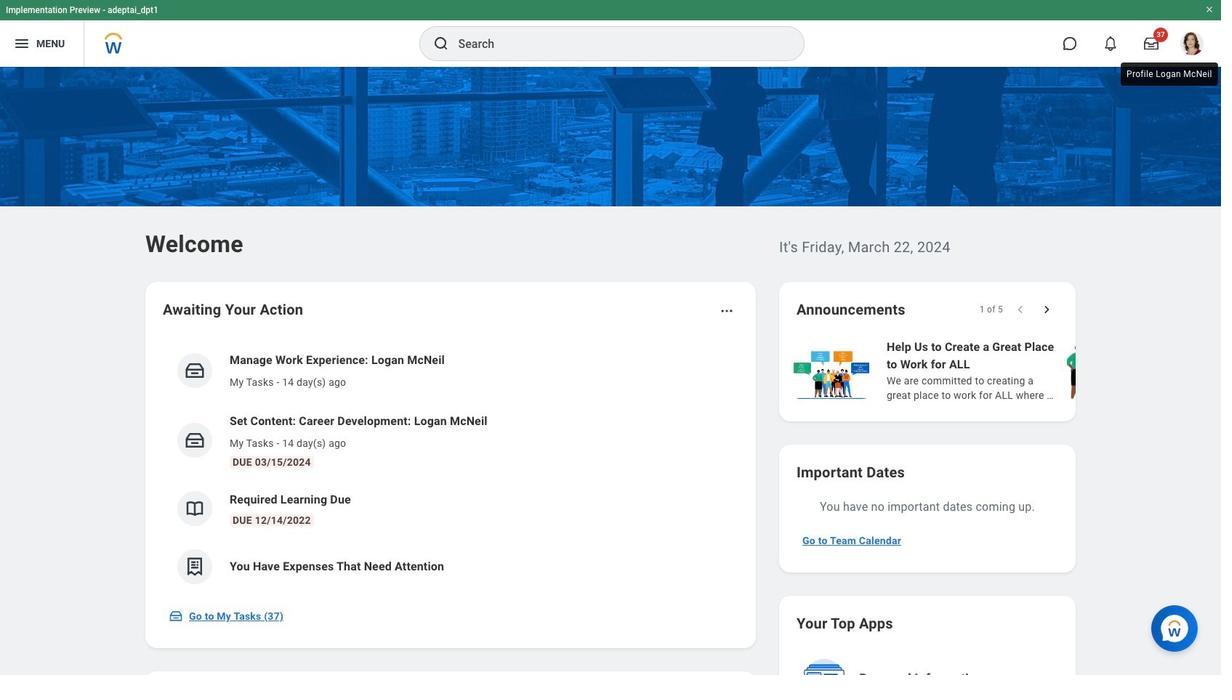Task type: describe. For each thing, give the bounding box(es) containing it.
0 horizontal spatial list
[[163, 340, 739, 596]]

related actions image
[[720, 304, 734, 318]]

justify image
[[13, 35, 31, 52]]

dashboard expenses image
[[184, 556, 206, 578]]

profile logan mcneil image
[[1180, 32, 1204, 58]]

book open image
[[184, 498, 206, 520]]

search image
[[432, 35, 450, 52]]

1 horizontal spatial list
[[791, 337, 1221, 404]]



Task type: vqa. For each thing, say whether or not it's contained in the screenshot.
Schedule
no



Task type: locate. For each thing, give the bounding box(es) containing it.
inbox image
[[184, 360, 206, 382], [169, 609, 183, 624]]

banner
[[0, 0, 1221, 67]]

0 horizontal spatial inbox image
[[169, 609, 183, 624]]

list
[[791, 337, 1221, 404], [163, 340, 739, 596]]

chevron left small image
[[1013, 302, 1028, 317]]

notifications large image
[[1103, 36, 1118, 51]]

inbox large image
[[1144, 36, 1159, 51]]

1 horizontal spatial inbox image
[[184, 360, 206, 382]]

close environment banner image
[[1205, 5, 1214, 14]]

tooltip
[[1118, 60, 1221, 89]]

0 vertical spatial inbox image
[[184, 360, 206, 382]]

Search Workday  search field
[[458, 28, 774, 60]]

1 vertical spatial inbox image
[[169, 609, 183, 624]]

inbox image
[[184, 430, 206, 451]]

chevron right small image
[[1039, 302, 1054, 317]]

status
[[980, 304, 1003, 315]]

main content
[[0, 67, 1221, 675]]



